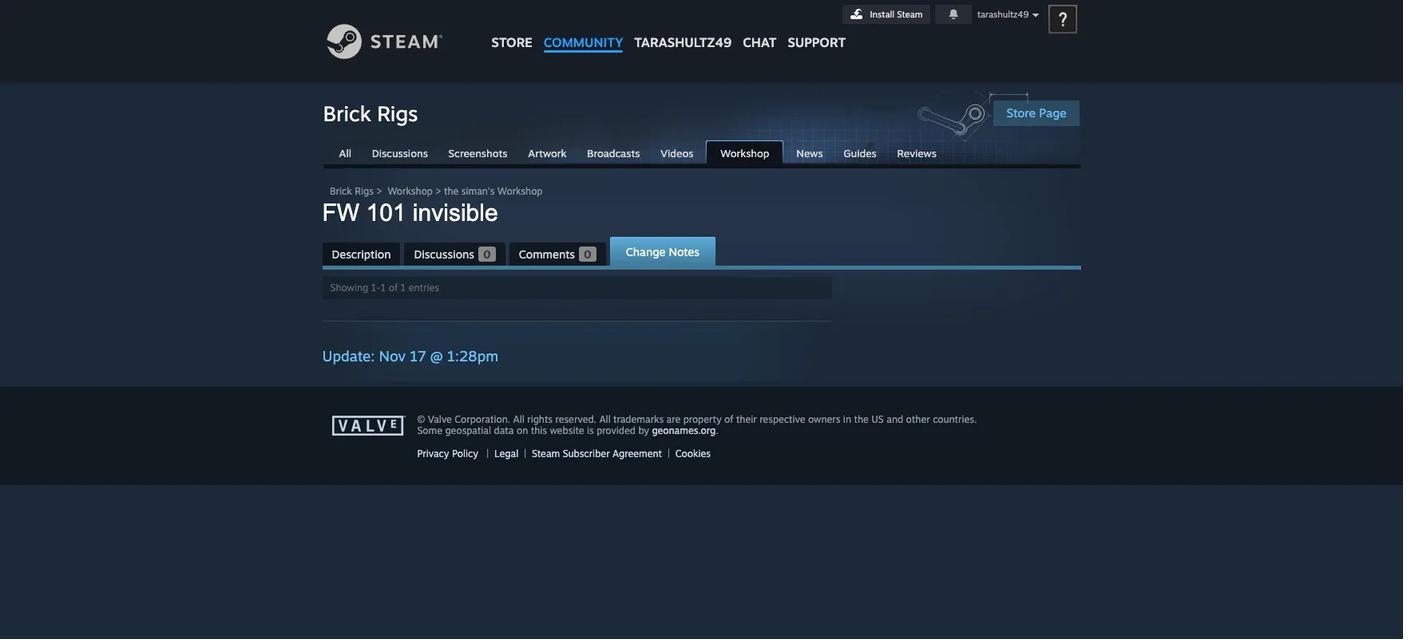 Task type: describe. For each thing, give the bounding box(es) containing it.
rigs for brick rigs
[[377, 101, 418, 126]]

0 horizontal spatial workshop link
[[388, 185, 433, 197]]

1 > from the left
[[377, 185, 382, 197]]

broadcasts link
[[579, 141, 648, 164]]

tarashultz49 inside tarashultz49 link
[[635, 34, 732, 50]]

1 horizontal spatial workshop link
[[707, 141, 784, 166]]

cookies link
[[676, 448, 711, 460]]

provided
[[597, 425, 636, 437]]

corporation.
[[455, 414, 511, 426]]

0 horizontal spatial workshop
[[388, 185, 433, 197]]

store page
[[1007, 105, 1067, 121]]

1 horizontal spatial steam
[[897, 9, 923, 20]]

privacy
[[417, 448, 449, 460]]

artwork
[[528, 147, 567, 160]]

change notes link
[[610, 237, 716, 266]]

are
[[667, 414, 681, 426]]

guides link
[[836, 141, 885, 164]]

trademarks
[[614, 414, 664, 426]]

3 | from the left
[[668, 448, 670, 460]]

comments
[[519, 248, 575, 261]]

artwork link
[[520, 141, 575, 164]]

@
[[431, 348, 443, 365]]

brick for brick rigs
[[323, 101, 371, 126]]

of inside © valve corporation. all rights reserved. all trademarks are property of their respective owners in the us and other countries. some geospatial data on this website is provided by geonames.org .
[[725, 414, 734, 426]]

subscriber
[[563, 448, 610, 460]]

broadcasts
[[587, 147, 640, 160]]

legal
[[495, 448, 519, 460]]

valve
[[428, 414, 452, 426]]

2 horizontal spatial all
[[600, 414, 611, 426]]

discussions link
[[364, 141, 436, 164]]

news link
[[789, 141, 831, 164]]

all link
[[331, 141, 359, 164]]

is
[[587, 425, 594, 437]]

reviews link
[[890, 141, 945, 164]]

1 vertical spatial steam
[[532, 448, 560, 460]]

this
[[531, 425, 547, 437]]

data
[[494, 425, 514, 437]]

us
[[872, 414, 884, 426]]

property
[[684, 414, 722, 426]]

invisible
[[413, 200, 498, 226]]

geonames.org link
[[652, 425, 716, 437]]

policy
[[452, 448, 479, 460]]

legal link
[[495, 448, 519, 460]]

guides
[[844, 147, 877, 160]]

news
[[797, 147, 823, 160]]

videos link
[[653, 141, 702, 164]]

by
[[639, 425, 650, 437]]

support
[[788, 34, 846, 50]]

rigs for brick rigs > workshop > the siman's workshop
[[355, 185, 374, 197]]

install steam
[[871, 9, 923, 20]]

17
[[410, 348, 426, 365]]

agreement
[[613, 448, 662, 460]]

siman's
[[462, 185, 495, 197]]

respective
[[760, 414, 806, 426]]

brick for brick rigs > workshop > the siman's workshop
[[330, 185, 352, 197]]

2 > from the left
[[436, 185, 441, 197]]

entries
[[409, 282, 439, 294]]

© valve corporation. all rights reserved. all trademarks are property of their respective owners in the us and other countries. some geospatial data on this website is provided by geonames.org .
[[417, 414, 977, 437]]

community
[[544, 34, 623, 50]]

change notes
[[626, 245, 700, 259]]

the inside © valve corporation. all rights reserved. all trademarks are property of their respective owners in the us and other countries. some geospatial data on this website is provided by geonames.org .
[[854, 414, 869, 426]]

0 for discussions
[[483, 248, 491, 261]]

showing
[[330, 282, 368, 294]]

some
[[417, 425, 443, 437]]

countries.
[[933, 414, 977, 426]]

geonames.org
[[652, 425, 716, 437]]

store page link
[[994, 101, 1080, 126]]

install steam link
[[843, 5, 930, 24]]



Task type: locate. For each thing, give the bounding box(es) containing it.
valve logo image
[[332, 416, 409, 437]]

1 vertical spatial the
[[854, 414, 869, 426]]

1 horizontal spatial 1
[[401, 282, 406, 294]]

0 horizontal spatial >
[[377, 185, 382, 197]]

showing 1-1 of 1 entries
[[330, 282, 439, 294]]

1-
[[371, 282, 381, 294]]

all
[[339, 147, 352, 160], [513, 414, 525, 426], [600, 414, 611, 426]]

workshop left news
[[721, 147, 770, 160]]

of
[[389, 282, 398, 294], [725, 414, 734, 426]]

rights
[[528, 414, 553, 426]]

brick
[[323, 101, 371, 126], [330, 185, 352, 197]]

all right is
[[600, 414, 611, 426]]

0 vertical spatial steam
[[897, 9, 923, 20]]

store
[[1007, 105, 1036, 121]]

discussions
[[372, 147, 428, 160], [414, 248, 475, 261]]

community link
[[538, 0, 629, 58]]

all left rights
[[513, 414, 525, 426]]

workshop inside workshop link
[[721, 147, 770, 160]]

2 1 from the left
[[401, 282, 406, 294]]

support link
[[783, 0, 852, 54]]

0 vertical spatial discussions
[[372, 147, 428, 160]]

| left cookies link
[[668, 448, 670, 460]]

website
[[550, 425, 584, 437]]

©
[[417, 414, 425, 426]]

0 horizontal spatial |
[[487, 448, 489, 460]]

privacy policy | legal | steam subscriber agreement | cookies
[[417, 448, 711, 460]]

2 | from the left
[[524, 448, 527, 460]]

.
[[716, 425, 719, 437]]

0 vertical spatial brick
[[323, 101, 371, 126]]

install
[[871, 9, 895, 20]]

fw 101 invisible
[[322, 200, 498, 226]]

0 vertical spatial rigs
[[377, 101, 418, 126]]

1 horizontal spatial tarashultz49
[[978, 9, 1029, 20]]

the right in in the bottom of the page
[[854, 414, 869, 426]]

2 horizontal spatial workshop
[[721, 147, 770, 160]]

store link
[[486, 0, 538, 58]]

description
[[332, 248, 391, 261]]

1:28pm
[[447, 348, 499, 365]]

0 horizontal spatial of
[[389, 282, 398, 294]]

1 vertical spatial of
[[725, 414, 734, 426]]

1 right showing
[[381, 282, 386, 294]]

description link
[[322, 243, 401, 266]]

the up invisible
[[444, 185, 459, 197]]

1 horizontal spatial rigs
[[377, 101, 418, 126]]

rigs up 101
[[355, 185, 374, 197]]

tarashultz49 link
[[629, 0, 738, 58]]

> up invisible
[[436, 185, 441, 197]]

1 1 from the left
[[381, 282, 386, 294]]

1 horizontal spatial |
[[524, 448, 527, 460]]

other
[[907, 414, 931, 426]]

owners
[[809, 414, 841, 426]]

chat link
[[738, 0, 783, 54]]

brick rigs link
[[330, 185, 374, 197]]

steam subscriber agreement link
[[532, 448, 662, 460]]

on
[[517, 425, 528, 437]]

1 vertical spatial discussions
[[414, 248, 475, 261]]

of right 1-
[[389, 282, 398, 294]]

brick rigs
[[323, 101, 418, 126]]

discussions down brick rigs
[[372, 147, 428, 160]]

| left legal link
[[487, 448, 489, 460]]

0 horizontal spatial steam
[[532, 448, 560, 460]]

fw
[[322, 200, 360, 226]]

brick up 'fw'
[[330, 185, 352, 197]]

videos
[[661, 147, 694, 160]]

1 | from the left
[[487, 448, 489, 460]]

0
[[483, 248, 491, 261], [584, 248, 592, 261]]

cookies
[[676, 448, 711, 460]]

the siman's workshop link
[[444, 185, 543, 197]]

1 horizontal spatial the
[[854, 414, 869, 426]]

2 horizontal spatial |
[[668, 448, 670, 460]]

1
[[381, 282, 386, 294], [401, 282, 406, 294]]

workshop up fw 101 invisible
[[388, 185, 433, 197]]

store
[[492, 34, 533, 50]]

0 vertical spatial the
[[444, 185, 459, 197]]

0 horizontal spatial 0
[[483, 248, 491, 261]]

discussions for all
[[372, 147, 428, 160]]

0 horizontal spatial tarashultz49
[[635, 34, 732, 50]]

of right . on the bottom right
[[725, 414, 734, 426]]

0 horizontal spatial all
[[339, 147, 352, 160]]

change
[[626, 245, 666, 259]]

1 horizontal spatial all
[[513, 414, 525, 426]]

101
[[366, 200, 406, 226]]

update:
[[322, 348, 375, 365]]

nov
[[379, 348, 406, 365]]

workshop right siman's
[[498, 185, 543, 197]]

1 vertical spatial tarashultz49
[[635, 34, 732, 50]]

0 for comments
[[584, 248, 592, 261]]

in
[[844, 414, 852, 426]]

0 vertical spatial workshop link
[[707, 141, 784, 166]]

1 horizontal spatial >
[[436, 185, 441, 197]]

workshop link
[[707, 141, 784, 166], [388, 185, 433, 197]]

their
[[737, 414, 757, 426]]

screenshots
[[449, 147, 508, 160]]

discussions for description
[[414, 248, 475, 261]]

1 vertical spatial rigs
[[355, 185, 374, 197]]

rigs up discussions link
[[377, 101, 418, 126]]

and
[[887, 414, 904, 426]]

screenshots link
[[441, 141, 516, 164]]

the
[[444, 185, 459, 197], [854, 414, 869, 426]]

workshop link left news
[[707, 141, 784, 166]]

workshop link up fw 101 invisible
[[388, 185, 433, 197]]

geospatial
[[445, 425, 491, 437]]

0 horizontal spatial the
[[444, 185, 459, 197]]

1 vertical spatial brick
[[330, 185, 352, 197]]

all up brick rigs link
[[339, 147, 352, 160]]

chat
[[743, 34, 777, 50]]

0 horizontal spatial 1
[[381, 282, 386, 294]]

1 left entries
[[401, 282, 406, 294]]

1 vertical spatial workshop link
[[388, 185, 433, 197]]

1 horizontal spatial 0
[[584, 248, 592, 261]]

steam down this
[[532, 448, 560, 460]]

| right legal link
[[524, 448, 527, 460]]

>
[[377, 185, 382, 197], [436, 185, 441, 197]]

discussions up entries
[[414, 248, 475, 261]]

steam
[[897, 9, 923, 20], [532, 448, 560, 460]]

0 horizontal spatial rigs
[[355, 185, 374, 197]]

0 right comments
[[584, 248, 592, 261]]

1 horizontal spatial workshop
[[498, 185, 543, 197]]

tarashultz49
[[978, 9, 1029, 20], [635, 34, 732, 50]]

brick rigs > workshop > the siman's workshop
[[330, 185, 543, 197]]

2 0 from the left
[[584, 248, 592, 261]]

privacy policy link
[[417, 448, 479, 460]]

reviews
[[898, 147, 937, 160]]

0 vertical spatial tarashultz49
[[978, 9, 1029, 20]]

reserved.
[[556, 414, 597, 426]]

0 vertical spatial of
[[389, 282, 398, 294]]

1 0 from the left
[[483, 248, 491, 261]]

|
[[487, 448, 489, 460], [524, 448, 527, 460], [668, 448, 670, 460]]

steam right install
[[897, 9, 923, 20]]

brick up all link
[[323, 101, 371, 126]]

update: nov 17 @ 1:28pm
[[322, 348, 499, 365]]

page
[[1040, 105, 1067, 121]]

0 down invisible
[[483, 248, 491, 261]]

rigs
[[377, 101, 418, 126], [355, 185, 374, 197]]

notes
[[669, 245, 700, 259]]

1 horizontal spatial of
[[725, 414, 734, 426]]

> up 101
[[377, 185, 382, 197]]



Task type: vqa. For each thing, say whether or not it's contained in the screenshot.
"Videos" Link
yes



